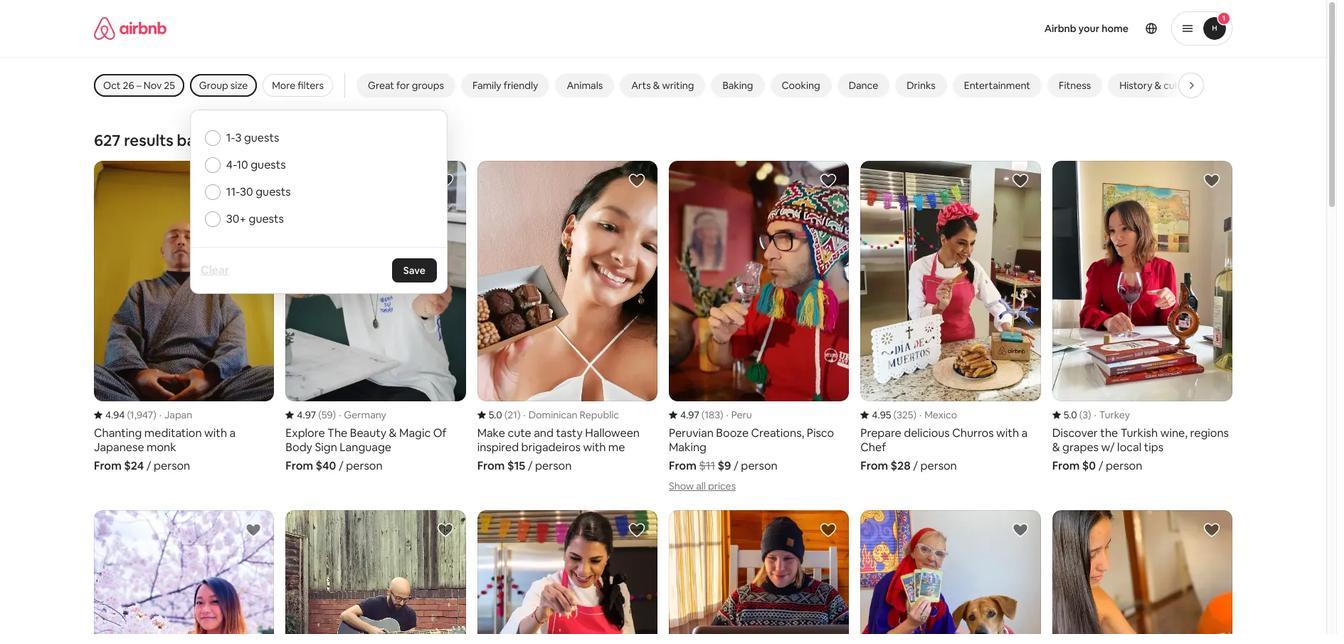 Task type: describe. For each thing, give the bounding box(es) containing it.
save this experience image inside prepare delicious churros with a chef group
[[1012, 172, 1029, 189]]

group size
[[199, 79, 248, 92]]

4.97 for from $40
[[297, 409, 316, 421]]

rating 4.97 out of 5; 183 reviews image
[[669, 409, 724, 421]]

results
[[124, 130, 174, 150]]

/ for from $40
[[339, 458, 344, 473]]

4.97 ( 183 )
[[681, 409, 724, 421]]

from $15 / person
[[478, 458, 572, 473]]

from $40 / person
[[286, 458, 383, 473]]

30+
[[226, 211, 246, 226]]

cooking
[[782, 79, 821, 92]]

for
[[397, 79, 410, 92]]

show
[[669, 480, 694, 493]]

( for from $40
[[318, 409, 322, 421]]

( for from $28
[[894, 409, 897, 421]]

) for from $15
[[518, 409, 521, 421]]

627 results based on your filters
[[94, 130, 327, 150]]

arts & writing element
[[632, 79, 695, 92]]

save this experience image for from $24
[[245, 172, 262, 189]]

1 vertical spatial filters
[[284, 130, 327, 150]]

guests for 1-3 guests
[[244, 130, 279, 145]]

more
[[272, 79, 296, 92]]

4-10 guests radio
[[205, 157, 221, 173]]

guests for 11-30 guests
[[256, 184, 291, 199]]

airbnb
[[1045, 22, 1077, 35]]

guests down 11-30 guests
[[249, 211, 284, 226]]

from $28 / person
[[861, 458, 957, 473]]

based
[[177, 130, 222, 150]]

( for from
[[702, 409, 705, 421]]

culture
[[1164, 79, 1196, 92]]

4.97 for from
[[681, 409, 700, 421]]

5.0 ( 21 )
[[489, 409, 521, 421]]

dance
[[849, 79, 879, 92]]

· for from $24
[[159, 409, 162, 421]]

great for groups
[[368, 79, 444, 92]]

save this experience image for from $15
[[629, 172, 646, 189]]

rating 4.97 out of 5; 59 reviews image
[[286, 409, 336, 421]]

arts & writing
[[632, 79, 695, 92]]

save this experience image for from
[[820, 172, 838, 189]]

$40
[[316, 458, 336, 473]]

· for from $15
[[524, 409, 526, 421]]

· peru
[[727, 409, 752, 421]]

clear button
[[194, 256, 236, 285]]

airbnb your home link
[[1036, 14, 1138, 43]]

1
[[1223, 14, 1226, 23]]

animals
[[567, 79, 603, 92]]

on
[[225, 130, 244, 150]]

4.95
[[872, 409, 892, 421]]

baking element
[[723, 79, 754, 92]]

dominican
[[529, 409, 578, 421]]

30+ guests radio
[[205, 211, 221, 227]]

11-30 guests radio
[[205, 184, 221, 200]]

drinks
[[907, 79, 936, 92]]

discover the turkish wine, regions & grapes w/ local tips group
[[1053, 161, 1233, 473]]

great for groups element
[[368, 79, 444, 92]]

japan
[[164, 409, 192, 421]]

627
[[94, 130, 121, 150]]

1-3 guests
[[226, 130, 279, 145]]

prepare delicious churros with a chef group
[[861, 161, 1041, 473]]

( for from $24
[[127, 409, 130, 421]]

/ for from $28
[[914, 458, 918, 473]]

1,947
[[130, 409, 153, 421]]

germany
[[344, 409, 387, 421]]

family friendly element
[[473, 79, 539, 92]]

group
[[199, 79, 228, 92]]

great
[[368, 79, 394, 92]]

history & culture
[[1120, 79, 1196, 92]]

from for from $15 / person
[[478, 458, 505, 473]]

& for arts
[[653, 79, 660, 92]]

4-10 guests
[[226, 157, 286, 172]]

1-3 guests radio
[[205, 130, 221, 146]]

from for from $28 / person
[[861, 458, 889, 473]]

more filters button
[[263, 74, 333, 97]]

clear
[[201, 263, 229, 278]]

airbnb your home
[[1045, 22, 1129, 35]]

) for from
[[720, 409, 724, 421]]

save button
[[392, 258, 437, 283]]

from for from $0 / person
[[1053, 458, 1080, 473]]

prices
[[708, 480, 736, 493]]

baking button
[[712, 73, 765, 98]]

5.0 for $15
[[489, 409, 503, 421]]

your inside airbnb your home link
[[1079, 22, 1100, 35]]

· for from $28
[[920, 409, 922, 421]]

1-
[[226, 130, 235, 145]]

group size button
[[190, 74, 257, 97]]

/ for from $0
[[1099, 458, 1104, 473]]

fitness
[[1059, 79, 1092, 92]]

person for from $0 / person
[[1106, 458, 1143, 473]]

history & culture button
[[1109, 73, 1208, 98]]

) for from $28
[[914, 409, 917, 421]]

4.95 ( 325 )
[[872, 409, 917, 421]]

· mexico
[[920, 409, 958, 421]]

person for from $15 / person
[[535, 458, 572, 473]]

· turkey
[[1095, 409, 1131, 421]]

fitness button
[[1048, 73, 1103, 98]]

$24
[[124, 458, 144, 473]]

· for from $0
[[1095, 409, 1097, 421]]

make cute and tasty halloween inspired brigadeiros with me group
[[478, 161, 658, 473]]

republic
[[580, 409, 619, 421]]

family friendly
[[473, 79, 539, 92]]

$9
[[718, 458, 732, 473]]

person for from $40 / person
[[346, 458, 383, 473]]

21
[[508, 409, 518, 421]]

dance button
[[838, 73, 890, 98]]

$11
[[699, 458, 716, 473]]

from $0 / person
[[1053, 458, 1143, 473]]

5.0 for $0
[[1064, 409, 1078, 421]]



Task type: locate. For each thing, give the bounding box(es) containing it.
0 vertical spatial 3
[[235, 130, 242, 145]]

person right $24
[[154, 458, 190, 473]]

save this experience image
[[245, 172, 262, 189], [629, 172, 646, 189], [820, 172, 838, 189], [437, 522, 454, 539], [1204, 522, 1221, 539]]

3 · from the left
[[524, 409, 526, 421]]

· inside discover the turkish wine, regions & grapes w/ local tips group
[[1095, 409, 1097, 421]]

·
[[159, 409, 162, 421], [339, 409, 341, 421], [524, 409, 526, 421], [727, 409, 729, 421], [920, 409, 922, 421], [1095, 409, 1097, 421]]

3 right 1-3 guests radio
[[235, 130, 242, 145]]

) inside peruvian booze creations, pisco making group
[[720, 409, 724, 421]]

entertainment
[[965, 79, 1031, 92]]

5 · from the left
[[920, 409, 922, 421]]

save this experience image inside make cute and tasty halloween inspired brigadeiros with me group
[[629, 172, 646, 189]]

from $11 $9 / person show all prices
[[669, 458, 778, 493]]

(
[[127, 409, 130, 421], [318, 409, 322, 421], [505, 409, 508, 421], [702, 409, 705, 421], [894, 409, 897, 421], [1080, 409, 1083, 421]]

from left $28
[[861, 458, 889, 473]]

/ right $15 on the left bottom of the page
[[528, 458, 533, 473]]

6 · from the left
[[1095, 409, 1097, 421]]

cooking button
[[771, 73, 832, 98]]

filters right 1-3 guests
[[284, 130, 327, 150]]

person right $9
[[741, 458, 778, 473]]

· left peru
[[727, 409, 729, 421]]

0 vertical spatial your
[[1079, 22, 1100, 35]]

4.97 inside peruvian booze creations, pisco making group
[[681, 409, 700, 421]]

4 ) from the left
[[720, 409, 724, 421]]

· dominican republic
[[524, 409, 619, 421]]

· right 325
[[920, 409, 922, 421]]

4 ( from the left
[[702, 409, 705, 421]]

( left '· germany'
[[318, 409, 322, 421]]

/ inside explore the beauty & magic of body sign language 'group'
[[339, 458, 344, 473]]

& left culture
[[1155, 79, 1162, 92]]

friendly
[[504, 79, 539, 92]]

· for from
[[727, 409, 729, 421]]

explore the beauty & magic of body sign language group
[[286, 161, 466, 473]]

( left dominican
[[505, 409, 508, 421]]

) left · mexico
[[914, 409, 917, 421]]

/ inside the chanting meditation with a japanese monk group
[[146, 458, 151, 473]]

· inside the chanting meditation with a japanese monk group
[[159, 409, 162, 421]]

( inside discover the turkish wine, regions & grapes w/ local tips group
[[1080, 409, 1083, 421]]

from inside discover the turkish wine, regions & grapes w/ local tips group
[[1053, 458, 1080, 473]]

turkey
[[1100, 409, 1131, 421]]

/ right $24
[[146, 458, 151, 473]]

5.0 ( 3 )
[[1064, 409, 1092, 421]]

entertainment element
[[965, 79, 1031, 92]]

/ inside make cute and tasty halloween inspired brigadeiros with me group
[[528, 458, 533, 473]]

0 horizontal spatial 3
[[235, 130, 242, 145]]

baking
[[723, 79, 754, 92]]

person inside discover the turkish wine, regions & grapes w/ local tips group
[[1106, 458, 1143, 473]]

your up 4-10 guests
[[248, 130, 281, 150]]

· inside peruvian booze creations, pisco making group
[[727, 409, 729, 421]]

history & culture element
[[1120, 79, 1196, 92]]

) left dominican
[[518, 409, 521, 421]]

from left $40
[[286, 458, 313, 473]]

entertainment button
[[953, 73, 1042, 98]]

· left japan
[[159, 409, 162, 421]]

cooking element
[[782, 79, 821, 92]]

( right '4.94'
[[127, 409, 130, 421]]

person right $40
[[346, 458, 383, 473]]

3 person from the left
[[535, 458, 572, 473]]

from for from $24 / person
[[94, 458, 122, 473]]

save this experience image inside peruvian booze creations, pisco making group
[[820, 172, 838, 189]]

1 · from the left
[[159, 409, 162, 421]]

3 inside discover the turkish wine, regions & grapes w/ local tips group
[[1083, 409, 1089, 421]]

4 / from the left
[[734, 458, 739, 473]]

/ right $0
[[1099, 458, 1104, 473]]

profile element
[[787, 0, 1233, 57]]

1 & from the left
[[653, 79, 660, 92]]

person inside make cute and tasty halloween inspired brigadeiros with me group
[[535, 458, 572, 473]]

history
[[1120, 79, 1153, 92]]

from inside the chanting meditation with a japanese monk group
[[94, 458, 122, 473]]

5.0 left · turkey
[[1064, 409, 1078, 421]]

3 ) from the left
[[518, 409, 521, 421]]

6 person from the left
[[1106, 458, 1143, 473]]

) inside prepare delicious churros with a chef group
[[914, 409, 917, 421]]

all
[[696, 480, 706, 493]]

person inside the chanting meditation with a japanese monk group
[[154, 458, 190, 473]]

home
[[1102, 22, 1129, 35]]

5 ) from the left
[[914, 409, 917, 421]]

4 from from the left
[[669, 458, 697, 473]]

5.0 left 21
[[489, 409, 503, 421]]

2 · from the left
[[339, 409, 341, 421]]

30
[[240, 184, 253, 199]]

mexico
[[925, 409, 958, 421]]

6 ) from the left
[[1089, 409, 1092, 421]]

2 & from the left
[[1155, 79, 1162, 92]]

10
[[237, 157, 248, 172]]

4-
[[226, 157, 237, 172]]

$0
[[1083, 458, 1097, 473]]

( inside make cute and tasty halloween inspired brigadeiros with me group
[[505, 409, 508, 421]]

/ inside group
[[1099, 458, 1104, 473]]

( inside the chanting meditation with a japanese monk group
[[127, 409, 130, 421]]

· germany
[[339, 409, 387, 421]]

· inside explore the beauty & magic of body sign language 'group'
[[339, 409, 341, 421]]

2 ) from the left
[[333, 409, 336, 421]]

0 horizontal spatial 5.0
[[489, 409, 503, 421]]

5 / from the left
[[914, 458, 918, 473]]

$15
[[508, 458, 526, 473]]

1 5.0 from the left
[[489, 409, 503, 421]]

filters inside button
[[298, 79, 324, 92]]

from
[[94, 458, 122, 473], [286, 458, 313, 473], [478, 458, 505, 473], [669, 458, 697, 473], [861, 458, 889, 473], [1053, 458, 1080, 473]]

from left $15 on the left bottom of the page
[[478, 458, 505, 473]]

1 vertical spatial 3
[[1083, 409, 1089, 421]]

/ right $40
[[339, 458, 344, 473]]

guests for 4-10 guests
[[251, 157, 286, 172]]

4.97
[[297, 409, 316, 421], [681, 409, 700, 421]]

5.0 inside discover the turkish wine, regions & grapes w/ local tips group
[[1064, 409, 1078, 421]]

/ inside from $11 $9 / person show all prices
[[734, 458, 739, 473]]

great for groups button
[[357, 73, 456, 98]]

) inside explore the beauty & magic of body sign language 'group'
[[333, 409, 336, 421]]

) left '· germany'
[[333, 409, 336, 421]]

0 vertical spatial filters
[[298, 79, 324, 92]]

( for from $0
[[1080, 409, 1083, 421]]

· right the 5.0 ( 3 ) on the right bottom of page
[[1095, 409, 1097, 421]]

size
[[231, 79, 248, 92]]

guests
[[244, 130, 279, 145], [251, 157, 286, 172], [256, 184, 291, 199], [249, 211, 284, 226]]

2 4.97 from the left
[[681, 409, 700, 421]]

guests up 4-10 guests
[[244, 130, 279, 145]]

1 person from the left
[[154, 458, 190, 473]]

from left $0
[[1053, 458, 1080, 473]]

1 vertical spatial your
[[248, 130, 281, 150]]

/ for from $24
[[146, 458, 151, 473]]

person right $15 on the left bottom of the page
[[535, 458, 572, 473]]

from up show
[[669, 458, 697, 473]]

drinks button
[[896, 73, 948, 98]]

person for from $24 / person
[[154, 458, 190, 473]]

) for from $24
[[153, 409, 156, 421]]

3 left · turkey
[[1083, 409, 1089, 421]]

4.94
[[105, 409, 125, 421]]

30+ guests
[[226, 211, 284, 226]]

( inside prepare delicious churros with a chef group
[[894, 409, 897, 421]]

4 · from the left
[[727, 409, 729, 421]]

1 horizontal spatial &
[[1155, 79, 1162, 92]]

more filters
[[272, 79, 324, 92]]

· inside make cute and tasty halloween inspired brigadeiros with me group
[[524, 409, 526, 421]]

from inside prepare delicious churros with a chef group
[[861, 458, 889, 473]]

) inside the chanting meditation with a japanese monk group
[[153, 409, 156, 421]]

/ inside prepare delicious churros with a chef group
[[914, 458, 918, 473]]

11-30 guests
[[226, 184, 291, 199]]

/
[[146, 458, 151, 473], [339, 458, 344, 473], [528, 458, 533, 473], [734, 458, 739, 473], [914, 458, 918, 473], [1099, 458, 1104, 473]]

· right 59
[[339, 409, 341, 421]]

from for from $11 $9 / person show all prices
[[669, 458, 697, 473]]

) left · turkey
[[1089, 409, 1092, 421]]

325
[[897, 409, 914, 421]]

/ right $28
[[914, 458, 918, 473]]

0 horizontal spatial &
[[653, 79, 660, 92]]

1 from from the left
[[94, 458, 122, 473]]

filters
[[298, 79, 324, 92], [284, 130, 327, 150]]

) inside make cute and tasty halloween inspired brigadeiros with me group
[[518, 409, 521, 421]]

4 person from the left
[[741, 458, 778, 473]]

4.97 left 59
[[297, 409, 316, 421]]

1 horizontal spatial your
[[1079, 22, 1100, 35]]

fitness element
[[1059, 79, 1092, 92]]

6 from from the left
[[1053, 458, 1080, 473]]

4.97 ( 59 )
[[297, 409, 336, 421]]

( inside explore the beauty & magic of body sign language 'group'
[[318, 409, 322, 421]]

filters right more in the top of the page
[[298, 79, 324, 92]]

family friendly button
[[461, 73, 550, 98]]

( inside peruvian booze creations, pisco making group
[[702, 409, 705, 421]]

$28
[[891, 458, 911, 473]]

person
[[154, 458, 190, 473], [346, 458, 383, 473], [535, 458, 572, 473], [741, 458, 778, 473], [921, 458, 957, 473], [1106, 458, 1143, 473]]

3 ( from the left
[[505, 409, 508, 421]]

3 / from the left
[[528, 458, 533, 473]]

save this experience image inside the chanting meditation with a japanese monk group
[[245, 172, 262, 189]]

2 5.0 from the left
[[1064, 409, 1078, 421]]

1 / from the left
[[146, 458, 151, 473]]

5.0 inside make cute and tasty halloween inspired brigadeiros with me group
[[489, 409, 503, 421]]

5.0
[[489, 409, 503, 421], [1064, 409, 1078, 421]]

arts
[[632, 79, 651, 92]]

person right $28
[[921, 458, 957, 473]]

drinks element
[[907, 79, 936, 92]]

rating 5.0 out of 5; 21 reviews image
[[478, 409, 521, 421]]

rating 4.94 out of 5; 1,947 reviews image
[[94, 409, 156, 421]]

2 / from the left
[[339, 458, 344, 473]]

from inside make cute and tasty halloween inspired brigadeiros with me group
[[478, 458, 505, 473]]

show all prices button
[[669, 480, 736, 493]]

writing
[[663, 79, 695, 92]]

3 from from the left
[[478, 458, 505, 473]]

) for from $40
[[333, 409, 336, 421]]

( right 4.95
[[894, 409, 897, 421]]

/ right $9
[[734, 458, 739, 473]]

2 ( from the left
[[318, 409, 322, 421]]

& for history
[[1155, 79, 1162, 92]]

from inside from $11 $9 / person show all prices
[[669, 458, 697, 473]]

( left · turkey
[[1080, 409, 1083, 421]]

5 ( from the left
[[894, 409, 897, 421]]

peru
[[732, 409, 752, 421]]

animals element
[[567, 79, 603, 92]]

family
[[473, 79, 502, 92]]

person inside prepare delicious churros with a chef group
[[921, 458, 957, 473]]

1 4.97 from the left
[[297, 409, 316, 421]]

1 horizontal spatial 4.97
[[681, 409, 700, 421]]

· right 21
[[524, 409, 526, 421]]

& right arts
[[653, 79, 660, 92]]

2 person from the left
[[346, 458, 383, 473]]

0 horizontal spatial 4.97
[[297, 409, 316, 421]]

from for from $40 / person
[[286, 458, 313, 473]]

· japan
[[159, 409, 192, 421]]

arts & writing button
[[620, 73, 706, 98]]

person inside explore the beauty & magic of body sign language 'group'
[[346, 458, 383, 473]]

5 person from the left
[[921, 458, 957, 473]]

) for from $0
[[1089, 409, 1092, 421]]

1 ( from the left
[[127, 409, 130, 421]]

rating 5.0 out of 5; 3 reviews image
[[1053, 409, 1092, 421]]

person for from $28 / person
[[921, 458, 957, 473]]

your left home
[[1079, 22, 1100, 35]]

animals button
[[556, 73, 615, 98]]

person inside from $11 $9 / person show all prices
[[741, 458, 778, 473]]

from inside explore the beauty & magic of body sign language 'group'
[[286, 458, 313, 473]]

guests right 30
[[256, 184, 291, 199]]

/ for from $15
[[528, 458, 533, 473]]

1 button
[[1172, 11, 1233, 46]]

peruvian booze creations, pisco making group
[[669, 161, 850, 493]]

4.97 inside explore the beauty & magic of body sign language 'group'
[[297, 409, 316, 421]]

from left $24
[[94, 458, 122, 473]]

59
[[322, 409, 333, 421]]

( for from $15
[[505, 409, 508, 421]]

save
[[404, 264, 426, 277]]

0 horizontal spatial your
[[248, 130, 281, 150]]

· for from $40
[[339, 409, 341, 421]]

1 horizontal spatial 3
[[1083, 409, 1089, 421]]

2 from from the left
[[286, 458, 313, 473]]

) left the · japan
[[153, 409, 156, 421]]

) left · peru
[[720, 409, 724, 421]]

11-
[[226, 184, 240, 199]]

guests right 10
[[251, 157, 286, 172]]

5 from from the left
[[861, 458, 889, 473]]

dance element
[[849, 79, 879, 92]]

1 horizontal spatial 5.0
[[1064, 409, 1078, 421]]

save this experience image
[[437, 172, 454, 189], [1012, 172, 1029, 189], [1204, 172, 1221, 189], [245, 522, 262, 539], [629, 522, 646, 539], [820, 522, 838, 539], [1012, 522, 1029, 539]]

· inside prepare delicious churros with a chef group
[[920, 409, 922, 421]]

1 ) from the left
[[153, 409, 156, 421]]

person right $0
[[1106, 458, 1143, 473]]

4.97 left '183'
[[681, 409, 700, 421]]

your
[[1079, 22, 1100, 35], [248, 130, 281, 150]]

from $24 / person
[[94, 458, 190, 473]]

6 ( from the left
[[1080, 409, 1083, 421]]

chanting meditation with a japanese monk group
[[94, 161, 274, 473]]

4.94 ( 1,947 )
[[105, 409, 156, 421]]

( left · peru
[[702, 409, 705, 421]]

6 / from the left
[[1099, 458, 1104, 473]]

) inside discover the turkish wine, regions & grapes w/ local tips group
[[1089, 409, 1092, 421]]

groups
[[412, 79, 444, 92]]

rating 4.95 out of 5; 325 reviews image
[[861, 409, 917, 421]]

&
[[653, 79, 660, 92], [1155, 79, 1162, 92]]



Task type: vqa. For each thing, say whether or not it's contained in the screenshot.


